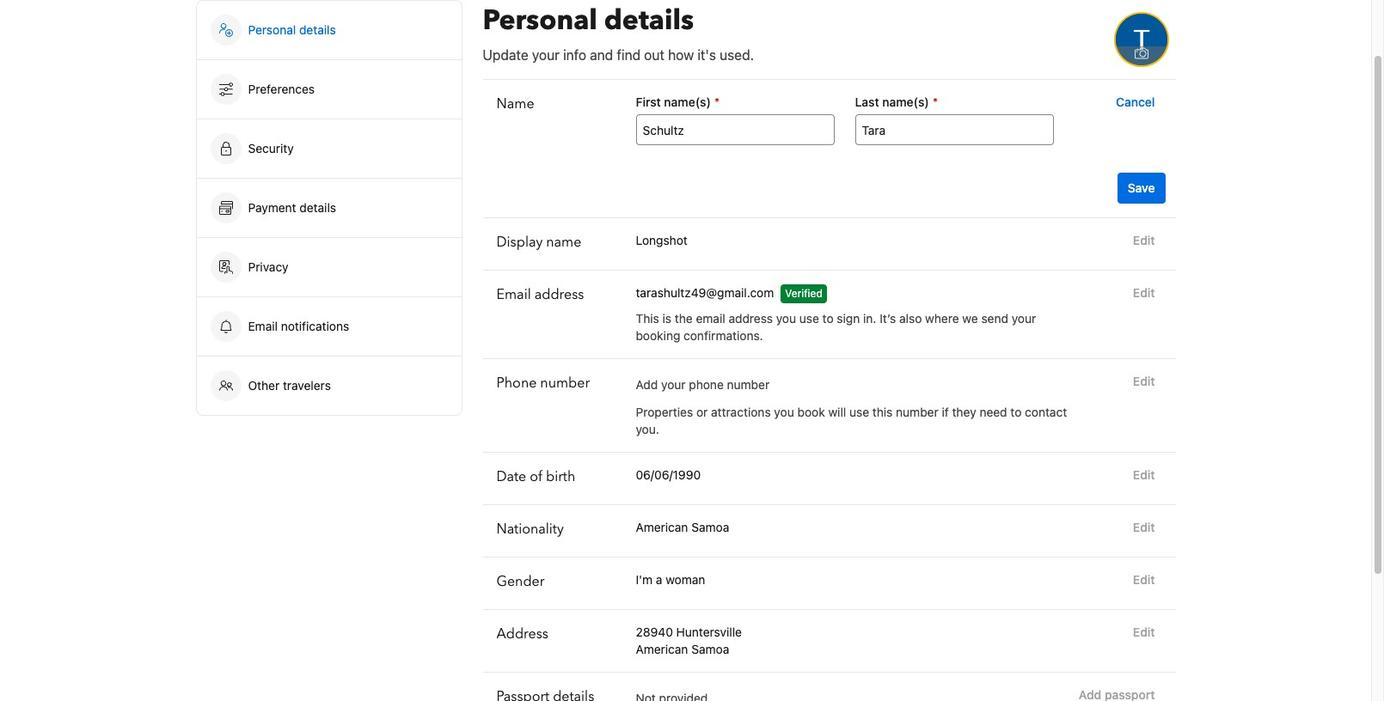 Task type: describe. For each thing, give the bounding box(es) containing it.
you inside this is the email address you use to sign in. it's also where we send your booking confirmations.
[[776, 311, 796, 326]]

date
[[497, 468, 526, 487]]

edit for address
[[1133, 625, 1155, 640]]

other travelers
[[248, 378, 331, 393]]

save
[[1128, 181, 1155, 195]]

book
[[798, 405, 825, 420]]

used.
[[720, 47, 754, 63]]

personal details
[[248, 22, 336, 37]]

display
[[497, 233, 543, 252]]

will
[[828, 405, 846, 420]]

find
[[617, 47, 641, 63]]

your inside this is the email address you use to sign in. it's also where we send your booking confirmations.
[[1012, 311, 1036, 326]]

sign
[[837, 311, 860, 326]]

if
[[942, 405, 949, 420]]

address inside this is the email address you use to sign in. it's also where we send your booking confirmations.
[[729, 311, 773, 326]]

attractions
[[711, 405, 771, 420]]

number inside properties or attractions you book will use this number if they need to contact you.
[[896, 405, 939, 420]]

tarashultz49@gmail.com
[[636, 285, 774, 300]]

they
[[952, 405, 977, 420]]

personal for personal details update your info and find out how it's used.
[[483, 2, 597, 40]]

first name(s) *
[[636, 95, 720, 109]]

need
[[980, 405, 1007, 420]]

edit for display name
[[1133, 233, 1155, 248]]

it's
[[880, 311, 896, 326]]

to inside properties or attractions you book will use this number if they need to contact you.
[[1011, 405, 1022, 420]]

you.
[[636, 422, 659, 437]]

gender
[[497, 573, 545, 592]]

address
[[497, 625, 549, 644]]

* for first name(s) *
[[714, 95, 720, 109]]

email notifications
[[248, 319, 349, 334]]

your inside 'personal details update your info and find out how it's used.'
[[532, 47, 560, 63]]

2 vertical spatial your
[[661, 377, 686, 392]]

update
[[483, 47, 529, 63]]

properties
[[636, 405, 693, 420]]

last name(s) *
[[855, 95, 938, 109]]

first
[[636, 95, 661, 109]]

0 horizontal spatial address
[[535, 285, 584, 304]]

travelers
[[283, 378, 331, 393]]

confirmations.
[[684, 328, 763, 343]]

properties or attractions you book will use this number if they need to contact you.
[[636, 405, 1067, 437]]

verified
[[785, 287, 823, 300]]

28940 huntersville american samoa
[[636, 625, 742, 657]]

edit for gender
[[1133, 573, 1155, 587]]

name
[[497, 95, 534, 114]]

details for personal details update your info and find out how it's used.
[[604, 2, 694, 40]]

email address
[[497, 285, 584, 304]]

notifications
[[281, 319, 349, 334]]

last
[[855, 95, 879, 109]]

this
[[636, 311, 659, 326]]

this is the email address you use to sign in. it's also where we send your booking confirmations.
[[636, 311, 1036, 343]]

edit button for email address
[[1126, 278, 1162, 309]]

other
[[248, 378, 280, 393]]

american inside 28940 huntersville american samoa
[[636, 642, 688, 657]]

you inside properties or attractions you book will use this number if they need to contact you.
[[774, 405, 794, 420]]

email
[[696, 311, 725, 326]]

phone
[[689, 377, 724, 392]]

i'm
[[636, 573, 653, 587]]

date of birth
[[497, 468, 575, 487]]

phone number
[[497, 374, 590, 393]]

american samoa
[[636, 520, 729, 535]]

a
[[656, 573, 663, 587]]

edit for date of birth
[[1133, 468, 1155, 482]]

huntersville
[[676, 625, 742, 640]]

name
[[546, 233, 582, 252]]

privacy
[[248, 260, 289, 274]]

booking
[[636, 328, 680, 343]]

preferences
[[248, 82, 315, 96]]

samoa inside 28940 huntersville american samoa
[[692, 642, 729, 657]]

details for personal details
[[299, 22, 336, 37]]

details for payment details
[[300, 200, 336, 215]]

edit for phone number
[[1133, 374, 1155, 389]]

1 samoa from the top
[[692, 520, 729, 535]]

to inside this is the email address you use to sign in. it's also where we send your booking confirmations.
[[823, 311, 834, 326]]



Task type: vqa. For each thing, say whether or not it's contained in the screenshot.


Task type: locate. For each thing, give the bounding box(es) containing it.
1 horizontal spatial name(s)
[[883, 95, 929, 109]]

use inside properties or attractions you book will use this number if they need to contact you.
[[850, 405, 869, 420]]

you down the verified
[[776, 311, 796, 326]]

edit for nationality
[[1133, 520, 1155, 535]]

email notifications link
[[196, 298, 461, 356]]

use right will
[[850, 405, 869, 420]]

details up preferences link at the left top of the page
[[299, 22, 336, 37]]

personal inside 'personal details update your info and find out how it's used.'
[[483, 2, 597, 40]]

nationality
[[497, 520, 564, 539]]

1 horizontal spatial email
[[497, 285, 531, 304]]

phone
[[497, 374, 537, 393]]

2 * from the left
[[933, 95, 938, 109]]

save button
[[1118, 173, 1166, 204]]

0 horizontal spatial use
[[800, 311, 819, 326]]

preferences link
[[196, 60, 461, 119]]

american down the "28940" at the bottom of the page
[[636, 642, 688, 657]]

personal details update your info and find out how it's used.
[[483, 2, 754, 63]]

0 vertical spatial american
[[636, 520, 688, 535]]

2 horizontal spatial your
[[1012, 311, 1036, 326]]

contact
[[1025, 405, 1067, 420]]

edit button for gender
[[1126, 565, 1162, 596]]

0 horizontal spatial number
[[540, 374, 590, 393]]

0 vertical spatial use
[[800, 311, 819, 326]]

7 edit button from the top
[[1126, 617, 1162, 648]]

cancel
[[1116, 95, 1155, 109]]

your right send at top right
[[1012, 311, 1036, 326]]

details right payment
[[300, 200, 336, 215]]

this
[[873, 405, 893, 420]]

name(s) for last name(s)
[[883, 95, 929, 109]]

to left sign
[[823, 311, 834, 326]]

other travelers link
[[196, 357, 461, 415]]

to
[[823, 311, 834, 326], [1011, 405, 1022, 420]]

and
[[590, 47, 613, 63]]

payment
[[248, 200, 296, 215]]

0 vertical spatial to
[[823, 311, 834, 326]]

0 horizontal spatial to
[[823, 311, 834, 326]]

name(s) for first name(s)
[[664, 95, 711, 109]]

add your phone number
[[636, 377, 770, 392]]

cancel button
[[1109, 87, 1162, 118]]

1 horizontal spatial number
[[727, 377, 770, 392]]

1 * from the left
[[714, 95, 720, 109]]

1 name(s) from the left
[[664, 95, 711, 109]]

security link
[[196, 120, 461, 178]]

5 edit from the top
[[1133, 520, 1155, 535]]

payment details
[[248, 200, 339, 215]]

* down it's
[[714, 95, 720, 109]]

6 edit button from the top
[[1126, 565, 1162, 596]]

2 edit from the top
[[1133, 285, 1155, 300]]

american up the a
[[636, 520, 688, 535]]

use down the verified
[[800, 311, 819, 326]]

personal
[[483, 2, 597, 40], [248, 22, 296, 37]]

0 horizontal spatial *
[[714, 95, 720, 109]]

email for email notifications
[[248, 319, 278, 334]]

1 vertical spatial your
[[1012, 311, 1036, 326]]

samoa down huntersville
[[692, 642, 729, 657]]

1 horizontal spatial address
[[729, 311, 773, 326]]

number left if
[[896, 405, 939, 420]]

0 horizontal spatial name(s)
[[664, 95, 711, 109]]

you
[[776, 311, 796, 326], [774, 405, 794, 420]]

edit button for display name
[[1126, 225, 1162, 256]]

personal up update at the left
[[483, 2, 597, 40]]

add
[[636, 377, 658, 392]]

privacy link
[[196, 238, 461, 297]]

1 horizontal spatial use
[[850, 405, 869, 420]]

edit for email address
[[1133, 285, 1155, 300]]

where
[[925, 311, 959, 326]]

1 edit from the top
[[1133, 233, 1155, 248]]

None field
[[636, 114, 835, 145], [855, 114, 1054, 145], [636, 114, 835, 145], [855, 114, 1054, 145]]

1 american from the top
[[636, 520, 688, 535]]

american
[[636, 520, 688, 535], [636, 642, 688, 657]]

of
[[530, 468, 543, 487]]

use for phone number
[[850, 405, 869, 420]]

the
[[675, 311, 693, 326]]

* for last name(s) *
[[933, 95, 938, 109]]

1 edit button from the top
[[1126, 225, 1162, 256]]

3 edit button from the top
[[1126, 366, 1162, 397]]

2 samoa from the top
[[692, 642, 729, 657]]

email
[[497, 285, 531, 304], [248, 319, 278, 334]]

payment details link
[[196, 179, 461, 237]]

6 edit from the top
[[1133, 573, 1155, 587]]

1 vertical spatial to
[[1011, 405, 1022, 420]]

1 vertical spatial email
[[248, 319, 278, 334]]

0 horizontal spatial email
[[248, 319, 278, 334]]

1 vertical spatial samoa
[[692, 642, 729, 657]]

number right "phone"
[[540, 374, 590, 393]]

*
[[714, 95, 720, 109], [933, 95, 938, 109]]

7 edit from the top
[[1133, 625, 1155, 640]]

1 horizontal spatial personal
[[483, 2, 597, 40]]

0 vertical spatial address
[[535, 285, 584, 304]]

is
[[663, 311, 672, 326]]

number up the "attractions"
[[727, 377, 770, 392]]

0 horizontal spatial personal
[[248, 22, 296, 37]]

2 horizontal spatial number
[[896, 405, 939, 420]]

your left the info
[[532, 47, 560, 63]]

edit button for address
[[1126, 617, 1162, 648]]

* right last
[[933, 95, 938, 109]]

2 name(s) from the left
[[883, 95, 929, 109]]

your
[[532, 47, 560, 63], [1012, 311, 1036, 326], [661, 377, 686, 392]]

you left 'book'
[[774, 405, 794, 420]]

4 edit button from the top
[[1126, 460, 1162, 491]]

1 vertical spatial american
[[636, 642, 688, 657]]

28940
[[636, 625, 673, 640]]

name(s) right first
[[664, 95, 711, 109]]

2 american from the top
[[636, 642, 688, 657]]

1 horizontal spatial your
[[661, 377, 686, 392]]

1 horizontal spatial *
[[933, 95, 938, 109]]

or
[[696, 405, 708, 420]]

personal up preferences at the left top
[[248, 22, 296, 37]]

0 vertical spatial you
[[776, 311, 796, 326]]

display name
[[497, 233, 582, 252]]

1 vertical spatial you
[[774, 405, 794, 420]]

1 horizontal spatial to
[[1011, 405, 1022, 420]]

use for email address
[[800, 311, 819, 326]]

how
[[668, 47, 694, 63]]

details inside 'personal details update your info and find out how it's used.'
[[604, 2, 694, 40]]

woman
[[666, 573, 705, 587]]

we
[[963, 311, 978, 326]]

0 vertical spatial samoa
[[692, 520, 729, 535]]

email left notifications
[[248, 319, 278, 334]]

0 horizontal spatial your
[[532, 47, 560, 63]]

edit button for nationality
[[1126, 512, 1162, 543]]

email for email address
[[497, 285, 531, 304]]

i'm a woman
[[636, 573, 705, 587]]

name(s) right last
[[883, 95, 929, 109]]

in.
[[863, 311, 877, 326]]

4 edit from the top
[[1133, 468, 1155, 482]]

longshot
[[636, 233, 688, 248]]

1 vertical spatial use
[[850, 405, 869, 420]]

0 vertical spatial your
[[532, 47, 560, 63]]

use inside this is the email address you use to sign in. it's also where we send your booking confirmations.
[[800, 311, 819, 326]]

5 edit button from the top
[[1126, 512, 1162, 543]]

email down display
[[497, 285, 531, 304]]

birth
[[546, 468, 575, 487]]

info
[[563, 47, 586, 63]]

to right need
[[1011, 405, 1022, 420]]

06/06/1990
[[636, 468, 701, 482]]

edit button for date of birth
[[1126, 460, 1162, 491]]

details up out at the left top of page
[[604, 2, 694, 40]]

number
[[540, 374, 590, 393], [727, 377, 770, 392], [896, 405, 939, 420]]

0 vertical spatial email
[[497, 285, 531, 304]]

send
[[982, 311, 1009, 326]]

personal inside personal details link
[[248, 22, 296, 37]]

edit
[[1133, 233, 1155, 248], [1133, 285, 1155, 300], [1133, 374, 1155, 389], [1133, 468, 1155, 482], [1133, 520, 1155, 535], [1133, 573, 1155, 587], [1133, 625, 1155, 640]]

edit button for phone number
[[1126, 366, 1162, 397]]

1 vertical spatial address
[[729, 311, 773, 326]]

security
[[248, 141, 294, 156]]

2 edit button from the top
[[1126, 278, 1162, 309]]

address up confirmations.
[[729, 311, 773, 326]]

it's
[[698, 47, 716, 63]]

samoa up woman
[[692, 520, 729, 535]]

out
[[644, 47, 665, 63]]

address
[[535, 285, 584, 304], [729, 311, 773, 326]]

edit button
[[1126, 225, 1162, 256], [1126, 278, 1162, 309], [1126, 366, 1162, 397], [1126, 460, 1162, 491], [1126, 512, 1162, 543], [1126, 565, 1162, 596], [1126, 617, 1162, 648]]

3 edit from the top
[[1133, 374, 1155, 389]]

also
[[900, 311, 922, 326]]

address down 'name'
[[535, 285, 584, 304]]

your right add
[[661, 377, 686, 392]]

personal for personal details
[[248, 22, 296, 37]]

personal details link
[[196, 1, 461, 59]]



